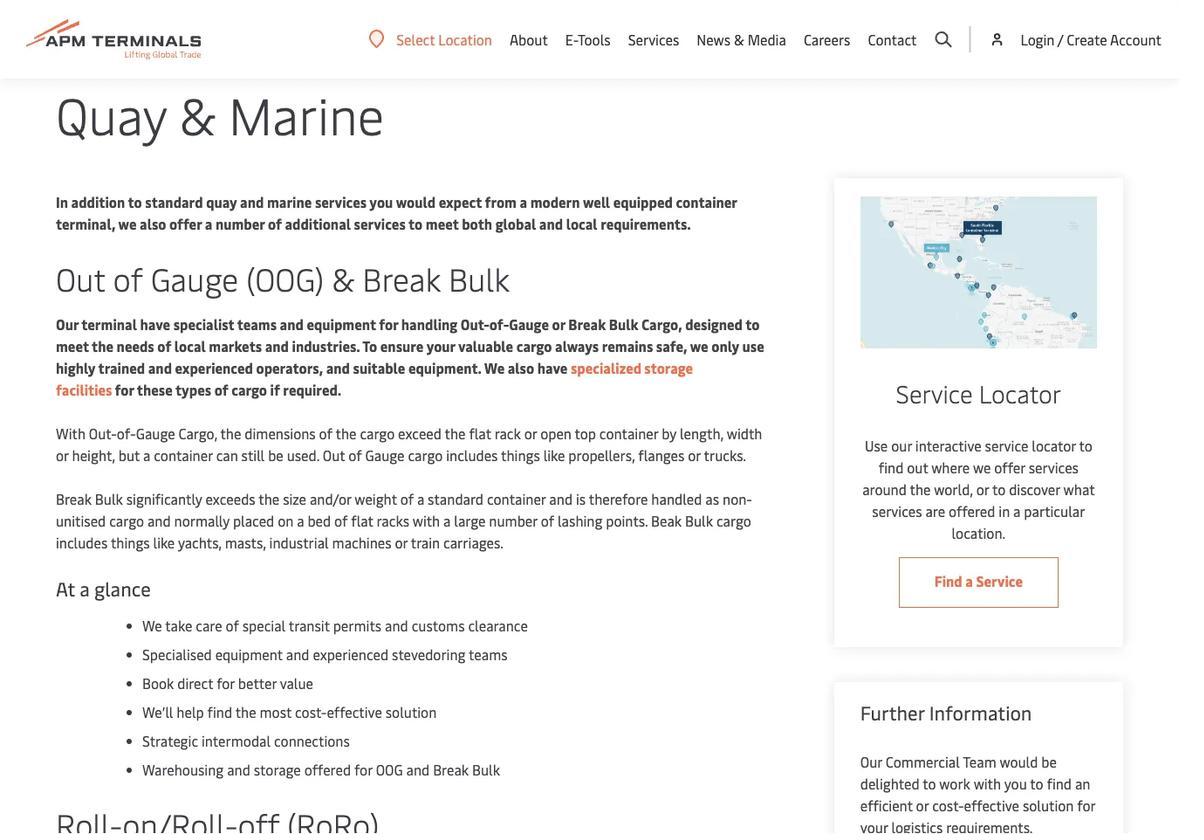 Task type: vqa. For each thing, say whether or not it's contained in the screenshot.
option on the left bottom
no



Task type: locate. For each thing, give the bounding box(es) containing it.
find services offered by apm terminals globally image
[[861, 197, 1098, 348]]

0 vertical spatial out-
[[461, 315, 490, 334]]

with
[[413, 511, 440, 530], [974, 774, 1002, 793]]

0 horizontal spatial you
[[370, 193, 393, 211]]

2 horizontal spatial we
[[974, 458, 992, 477]]

1 vertical spatial equipment
[[215, 645, 283, 664]]

out- inside with out-of-gauge cargo, the dimensions of the cargo exceed the flat rack or open top container by length, width or height, but a container can still be used. out of gauge cargo includes things like propellers, flanges or trucks.
[[89, 424, 117, 443]]

0 vertical spatial standard
[[145, 193, 203, 211]]

our for our commercial team would be delighted to work with you to find an efficient or cost-effective solution for your logistics requirements.
[[861, 752, 883, 771]]

out-
[[461, 315, 490, 334], [89, 424, 117, 443]]

0 horizontal spatial equipment
[[215, 645, 283, 664]]

of down marine
[[268, 214, 282, 233]]

teams down clearance
[[469, 645, 508, 664]]

0 horizontal spatial of-
[[117, 424, 136, 443]]

cargo inside our terminal have specialist teams and equipment for handling out-of-gauge or break bulk cargo, designed to meet the needs of local markets and industries. to ensure your valuable cargo always remains safe, we only use highly trained and experienced operators, and suitable equipment. we also have
[[517, 337, 552, 355]]

would
[[396, 193, 436, 211], [1000, 752, 1039, 771]]

or inside our terminal have specialist teams and equipment for handling out-of-gauge or break bulk cargo, designed to meet the needs of local markets and industries. to ensure your valuable cargo always remains safe, we only use highly trained and experienced operators, and suitable equipment. we also have
[[552, 315, 566, 334]]

news & media
[[697, 30, 787, 49]]

meet up highly
[[56, 337, 89, 355]]

interactive
[[916, 436, 982, 455]]

1 vertical spatial with
[[974, 774, 1002, 793]]

equipment.
[[409, 359, 482, 377]]

a up train on the bottom of the page
[[417, 490, 425, 508]]

1 horizontal spatial find
[[879, 458, 904, 477]]

out
[[908, 458, 929, 477]]

0 horizontal spatial have
[[140, 315, 170, 334]]

facilities
[[56, 380, 112, 399]]

teams inside our terminal have specialist teams and equipment for handling out-of-gauge or break bulk cargo, designed to meet the needs of local markets and industries. to ensure your valuable cargo always remains safe, we only use highly trained and experienced operators, and suitable equipment. we also have
[[237, 315, 277, 334]]

train
[[411, 533, 440, 552]]

1 horizontal spatial out
[[323, 446, 345, 465]]

1 horizontal spatial cost-
[[933, 796, 965, 815]]

we
[[485, 359, 505, 377], [142, 616, 162, 635]]

1 horizontal spatial offered
[[949, 502, 996, 521]]

break up unitised at the bottom of page
[[56, 490, 92, 508]]

to up in
[[993, 480, 1006, 499]]

flat up 'machines'
[[351, 511, 374, 530]]

as
[[706, 490, 720, 508]]

1 vertical spatial requirements.
[[947, 818, 1034, 834]]

1 horizontal spatial our
[[861, 752, 883, 771]]

or right world,
[[977, 480, 990, 499]]

0 vertical spatial would
[[396, 193, 436, 211]]

number
[[216, 214, 265, 233], [489, 511, 538, 530]]

your inside our terminal have specialist teams and equipment for handling out-of-gauge or break bulk cargo, designed to meet the needs of local markets and industries. to ensure your valuable cargo always remains safe, we only use highly trained and experienced operators, and suitable equipment. we also have
[[427, 337, 456, 355]]

of right needs
[[157, 337, 171, 355]]

1 horizontal spatial would
[[1000, 752, 1039, 771]]

service inside "link"
[[977, 572, 1024, 590]]

0 horizontal spatial our
[[56, 315, 79, 334]]

a inside "link"
[[966, 572, 974, 590]]

effective down work
[[965, 796, 1020, 815]]

we down valuable
[[485, 359, 505, 377]]

still
[[242, 446, 265, 465]]

addition
[[71, 193, 125, 211]]

1 horizontal spatial marine
[[229, 79, 385, 148]]

container up "carriages." in the bottom left of the page
[[487, 490, 546, 508]]

cargo, inside our terminal have specialist teams and equipment for handling out-of-gauge or break bulk cargo, designed to meet the needs of local markets and industries. to ensure your valuable cargo always remains safe, we only use highly trained and experienced operators, and suitable equipment. we also have
[[642, 315, 683, 334]]

our inside our terminal have specialist teams and equipment for handling out-of-gauge or break bulk cargo, designed to meet the needs of local markets and industries. to ensure your valuable cargo always remains safe, we only use highly trained and experienced operators, and suitable equipment. we also have
[[56, 315, 79, 334]]

1 vertical spatial would
[[1000, 752, 1039, 771]]

you inside the in addition to standard quay and marine services you would expect from a modern well equipped container terminal, we also offer a number of additional services to meet both global and local requirements.
[[370, 193, 393, 211]]

contact
[[869, 30, 917, 49]]

0 vertical spatial we
[[118, 214, 137, 233]]

would right 'team'
[[1000, 752, 1039, 771]]

also inside our terminal have specialist teams and equipment for handling out-of-gauge or break bulk cargo, designed to meet the needs of local markets and industries. to ensure your valuable cargo always remains safe, we only use highly trained and experienced operators, and suitable equipment. we also have
[[508, 359, 535, 377]]

1 horizontal spatial equipment
[[307, 315, 376, 334]]

0 vertical spatial find
[[879, 458, 904, 477]]

like inside break bulk significantly exceeds the size and/or weight of a standard container and is therefore handled as non- unitised cargo and normally placed on a bed of flat racks with a large number of lashing points. beak bulk cargo includes things like yachts, masts, industrial machines or train carriages.
[[153, 533, 175, 552]]

of right types
[[215, 380, 229, 399]]

0 horizontal spatial meet
[[56, 337, 89, 355]]

careers
[[804, 30, 851, 49]]

1 horizontal spatial out-
[[461, 315, 490, 334]]

exceed
[[398, 424, 442, 443]]

1 vertical spatial cargo,
[[179, 424, 217, 443]]

your inside our commercial team would be delighted to work with you to find an efficient or cost-effective solution for your logistics requirements.
[[861, 818, 889, 834]]

1 vertical spatial number
[[489, 511, 538, 530]]

1 vertical spatial marine
[[229, 79, 385, 148]]

0 vertical spatial your
[[427, 337, 456, 355]]

1 horizontal spatial things
[[501, 446, 540, 465]]

equipment up better on the bottom
[[215, 645, 283, 664]]

a right from
[[520, 193, 528, 211]]

0 horizontal spatial cost-
[[295, 703, 327, 721]]

find up around
[[879, 458, 904, 477]]

0 horizontal spatial local
[[175, 337, 206, 355]]

0 horizontal spatial standard
[[145, 193, 203, 211]]

out- inside our terminal have specialist teams and equipment for handling out-of-gauge or break bulk cargo, designed to meet the needs of local markets and industries. to ensure your valuable cargo always remains safe, we only use highly trained and experienced operators, and suitable equipment. we also have
[[461, 315, 490, 334]]

be inside our commercial team would be delighted to work with you to find an efficient or cost-effective solution for your logistics requirements.
[[1042, 752, 1058, 771]]

the down required.
[[336, 424, 357, 443]]

1 vertical spatial we
[[691, 337, 709, 355]]

or
[[552, 315, 566, 334], [525, 424, 537, 443], [56, 446, 69, 465], [688, 446, 701, 465], [977, 480, 990, 499], [395, 533, 408, 552], [917, 796, 930, 815]]

bulk inside our terminal have specialist teams and equipment for handling out-of-gauge or break bulk cargo, designed to meet the needs of local markets and industries. to ensure your valuable cargo always remains safe, we only use highly trained and experienced operators, and suitable equipment. we also have
[[609, 315, 639, 334]]

gauge up specialist on the top left
[[151, 257, 238, 300]]

things up glance
[[111, 533, 150, 552]]

0 vertical spatial requirements.
[[601, 214, 691, 233]]

1 vertical spatial like
[[153, 533, 175, 552]]

also inside the in addition to standard quay and marine services you would expect from a modern well equipped container terminal, we also offer a number of additional services to meet both global and local requirements.
[[140, 214, 166, 233]]

we inside the in addition to standard quay and marine services you would expect from a modern well equipped container terminal, we also offer a number of additional services to meet both global and local requirements.
[[118, 214, 137, 233]]

1 vertical spatial includes
[[56, 533, 108, 552]]

0 horizontal spatial things
[[111, 533, 150, 552]]

and down industries. at the left of page
[[326, 359, 350, 377]]

locator
[[980, 376, 1062, 409]]

intermodal
[[202, 731, 271, 750]]

help
[[177, 703, 204, 721]]

for down an
[[1078, 796, 1096, 815]]

to right addition
[[128, 193, 142, 211]]

0 vertical spatial you
[[370, 193, 393, 211]]

1 horizontal spatial your
[[861, 818, 889, 834]]

offer inside use our interactive service locator to find out where we offer services around the world, or to discover what services are offered in a particular location.
[[995, 458, 1026, 477]]

or up always at top
[[552, 315, 566, 334]]

be
[[268, 446, 284, 465], [1042, 752, 1058, 771]]

0 horizontal spatial solution
[[386, 703, 437, 721]]

includes inside with out-of-gauge cargo, the dimensions of the cargo exceed the flat rack or open top container by length, width or height, but a container can still be used. out of gauge cargo includes things like propellers, flanges or trucks.
[[446, 446, 498, 465]]

cost- down work
[[933, 796, 965, 815]]

out
[[56, 257, 105, 300], [323, 446, 345, 465]]

glance
[[94, 576, 151, 601]]

only
[[712, 337, 740, 355]]

what
[[1064, 480, 1096, 499]]

1 vertical spatial service
[[977, 572, 1024, 590]]

1 vertical spatial teams
[[469, 645, 508, 664]]

1 horizontal spatial have
[[538, 359, 568, 377]]

of- inside our terminal have specialist teams and equipment for handling out-of-gauge or break bulk cargo, designed to meet the needs of local markets and industries. to ensure your valuable cargo always remains safe, we only use highly trained and experienced operators, and suitable equipment. we also have
[[490, 315, 509, 334]]

a left large
[[444, 511, 451, 530]]

of right care
[[226, 616, 239, 635]]

to left an
[[1031, 774, 1044, 793]]

effective up connections
[[327, 703, 382, 721]]

of up terminal on the left top of page
[[113, 257, 143, 300]]

0 horizontal spatial would
[[396, 193, 436, 211]]

includes inside break bulk significantly exceeds the size and/or weight of a standard container and is therefore handled as non- unitised cargo and normally placed on a bed of flat racks with a large number of lashing points. beak bulk cargo includes things like yachts, masts, industrial machines or train carriages.
[[56, 533, 108, 552]]

0 vertical spatial solution
[[386, 703, 437, 721]]

0 vertical spatial be
[[268, 446, 284, 465]]

1 horizontal spatial also
[[508, 359, 535, 377]]

the inside our terminal have specialist teams and equipment for handling out-of-gauge or break bulk cargo, designed to meet the needs of local markets and industries. to ensure your valuable cargo always remains safe, we only use highly trained and experienced operators, and suitable equipment. we also have
[[92, 337, 114, 355]]

0 vertical spatial also
[[140, 214, 166, 233]]

login
[[1021, 30, 1055, 48]]

offered up location.
[[949, 502, 996, 521]]

of- up but
[[117, 424, 136, 443]]

offer
[[169, 214, 202, 233], [995, 458, 1026, 477]]

break bulk significantly exceeds the size and/or weight of a standard container and is therefore handled as non- unitised cargo and normally placed on a bed of flat racks with a large number of lashing points. beak bulk cargo includes things like yachts, masts, industrial machines or train carriages.
[[56, 490, 753, 552]]

types
[[176, 380, 211, 399]]

cargo
[[517, 337, 552, 355], [232, 380, 267, 399], [360, 424, 395, 443], [408, 446, 443, 465], [109, 511, 144, 530], [717, 511, 752, 530]]

with inside our commercial team would be delighted to work with you to find an efficient or cost-effective solution for your logistics requirements.
[[974, 774, 1002, 793]]

in
[[56, 193, 68, 211]]

0 horizontal spatial includes
[[56, 533, 108, 552]]

0 horizontal spatial flat
[[351, 511, 374, 530]]

or up logistics
[[917, 796, 930, 815]]

from
[[485, 193, 517, 211]]

world,
[[935, 480, 974, 499]]

1 horizontal spatial solution
[[1024, 796, 1075, 815]]

have up needs
[[140, 315, 170, 334]]

1 vertical spatial meet
[[56, 337, 89, 355]]

a right the find
[[966, 572, 974, 590]]

0 vertical spatial equipment
[[307, 315, 376, 334]]

also right terminal,
[[140, 214, 166, 233]]

0 vertical spatial includes
[[446, 446, 498, 465]]

0 horizontal spatial requirements.
[[601, 214, 691, 233]]

the down out
[[911, 480, 931, 499]]

0 vertical spatial meet
[[426, 214, 459, 233]]

would left expect
[[396, 193, 436, 211]]

points.
[[606, 511, 648, 530]]

1 vertical spatial have
[[538, 359, 568, 377]]

industries.
[[292, 337, 360, 355]]

warehousing and storage offered for oog and break bulk
[[142, 760, 500, 779]]

yachts,
[[178, 533, 222, 552]]

use our interactive service locator to find out where we offer services around the world, or to discover what services are offered in a particular location.
[[863, 436, 1096, 542]]

0 vertical spatial local
[[567, 214, 598, 233]]

number right large
[[489, 511, 538, 530]]

dimensions
[[245, 424, 316, 443]]

requirements. down work
[[947, 818, 1034, 834]]

2 vertical spatial we
[[974, 458, 992, 477]]

to left both
[[409, 214, 423, 233]]

experienced
[[175, 359, 253, 377], [313, 645, 389, 664]]

0 horizontal spatial number
[[216, 214, 265, 233]]

weight
[[355, 490, 397, 508]]

a inside with out-of-gauge cargo, the dimensions of the cargo exceed the flat rack or open top container by length, width or height, but a container can still be used. out of gauge cargo includes things like propellers, flanges or trucks.
[[143, 446, 151, 465]]

find
[[879, 458, 904, 477], [208, 703, 232, 721], [1048, 774, 1073, 793]]

1 horizontal spatial of-
[[490, 315, 509, 334]]

of up the 'weight'
[[349, 446, 362, 465]]

cargo, up the safe,
[[642, 315, 683, 334]]

0 horizontal spatial teams
[[237, 315, 277, 334]]

1 vertical spatial out-
[[89, 424, 117, 443]]

further information
[[861, 700, 1033, 725]]

number inside the in addition to standard quay and marine services you would expect from a modern well equipped container terminal, we also offer a number of additional services to meet both global and local requirements.
[[216, 214, 265, 233]]

our inside our commercial team would be delighted to work with you to find an efficient or cost-effective solution for your logistics requirements.
[[861, 752, 883, 771]]

a right in
[[1014, 502, 1021, 521]]

1 vertical spatial of-
[[117, 424, 136, 443]]

machines
[[332, 533, 392, 552]]

0 vertical spatial cargo,
[[642, 315, 683, 334]]

with inside break bulk significantly exceeds the size and/or weight of a standard container and is therefore handled as non- unitised cargo and normally placed on a bed of flat racks with a large number of lashing points. beak bulk cargo includes things like yachts, masts, industrial machines or train carriages.
[[413, 511, 440, 530]]

0 horizontal spatial with
[[413, 511, 440, 530]]

we left only
[[691, 337, 709, 355]]

0 horizontal spatial service
[[897, 376, 974, 409]]

clearance
[[469, 616, 528, 635]]

global
[[56, 23, 91, 40]]

things inside break bulk significantly exceeds the size and/or weight of a standard container and is therefore handled as non- unitised cargo and normally placed on a bed of flat racks with a large number of lashing points. beak bulk cargo includes things like yachts, masts, industrial machines or train carriages.
[[111, 533, 150, 552]]

like left yachts,
[[153, 533, 175, 552]]

bulk
[[449, 257, 510, 300], [609, 315, 639, 334], [95, 490, 123, 508], [686, 511, 714, 530], [473, 760, 500, 779]]

0 vertical spatial teams
[[237, 315, 277, 334]]

valuable
[[458, 337, 514, 355]]

cargo left always at top
[[517, 337, 552, 355]]

0 horizontal spatial we
[[118, 214, 137, 233]]

1 horizontal spatial we
[[485, 359, 505, 377]]

meet inside the in addition to standard quay and marine services you would expect from a modern well equipped container terminal, we also offer a number of additional services to meet both global and local requirements.
[[426, 214, 459, 233]]

offered inside use our interactive service locator to find out where we offer services around the world, or to discover what services are offered in a particular location.
[[949, 502, 996, 521]]

1 vertical spatial things
[[111, 533, 150, 552]]

0 horizontal spatial be
[[268, 446, 284, 465]]

about button
[[510, 0, 548, 79]]

services down locator
[[1030, 458, 1079, 477]]

0 horizontal spatial offer
[[169, 214, 202, 233]]

commercial
[[886, 752, 961, 771]]

service
[[986, 436, 1029, 455]]

propellers,
[[569, 446, 635, 465]]

1 horizontal spatial experienced
[[313, 645, 389, 664]]

experienced down permits
[[313, 645, 389, 664]]

of- inside with out-of-gauge cargo, the dimensions of the cargo exceed the flat rack or open top container by length, width or height, but a container can still be used. out of gauge cargo includes things like propellers, flanges or trucks.
[[117, 424, 136, 443]]

be right 'team'
[[1042, 752, 1058, 771]]

out up terminal on the left top of page
[[56, 257, 105, 300]]

things down rack
[[501, 446, 540, 465]]

flat inside with out-of-gauge cargo, the dimensions of the cargo exceed the flat rack or open top container by length, width or height, but a container can still be used. out of gauge cargo includes things like propellers, flanges or trucks.
[[469, 424, 492, 443]]

to up 'use' on the top right of page
[[746, 315, 760, 334]]

to down commercial
[[923, 774, 937, 793]]

out of gauge (oog) & break bulk
[[56, 257, 518, 300]]

terminal
[[81, 315, 137, 334]]

we right where
[[974, 458, 992, 477]]

local down well
[[567, 214, 598, 233]]

1 vertical spatial out
[[323, 446, 345, 465]]

service right the find
[[977, 572, 1024, 590]]

1 vertical spatial also
[[508, 359, 535, 377]]

0 vertical spatial out
[[56, 257, 105, 300]]

cost- up connections
[[295, 703, 327, 721]]

for inside our commercial team would be delighted to work with you to find an efficient or cost-effective solution for your logistics requirements.
[[1078, 796, 1096, 815]]

cargo down non-
[[717, 511, 752, 530]]

cargo, up the can
[[179, 424, 217, 443]]

1 vertical spatial offer
[[995, 458, 1026, 477]]

solution
[[386, 703, 437, 721], [1024, 796, 1075, 815]]

our up delighted
[[861, 752, 883, 771]]

0 horizontal spatial like
[[153, 533, 175, 552]]

0 vertical spatial number
[[216, 214, 265, 233]]

and down intermodal
[[227, 760, 251, 779]]

a right but
[[143, 446, 151, 465]]

break inside our terminal have specialist teams and equipment for handling out-of-gauge or break bulk cargo, designed to meet the needs of local markets and industries. to ensure your valuable cargo always remains safe, we only use highly trained and experienced operators, and suitable equipment. we also have
[[569, 315, 606, 334]]

/
[[1058, 30, 1064, 48]]

stevedoring
[[392, 645, 466, 664]]

1 vertical spatial find
[[208, 703, 232, 721]]

expect
[[439, 193, 482, 211]]

cargo left exceed
[[360, 424, 395, 443]]

like inside with out-of-gauge cargo, the dimensions of the cargo exceed the flat rack or open top container by length, width or height, but a container can still be used. out of gauge cargo includes things like propellers, flanges or trucks.
[[544, 446, 565, 465]]

specialised equipment and experienced stevedoring teams
[[142, 645, 508, 664]]

you right work
[[1005, 774, 1028, 793]]

teams
[[237, 315, 277, 334], [469, 645, 508, 664]]

1 vertical spatial flat
[[351, 511, 374, 530]]

effective inside our commercial team would be delighted to work with you to find an efficient or cost-effective solution for your logistics requirements.
[[965, 796, 1020, 815]]

and up operators,
[[265, 337, 289, 355]]

number down quay
[[216, 214, 265, 233]]

account
[[1111, 30, 1162, 48]]

for up ensure
[[379, 315, 398, 334]]

1 vertical spatial we
[[142, 616, 162, 635]]

container inside break bulk significantly exceeds the size and/or weight of a standard container and is therefore handled as non- unitised cargo and normally placed on a bed of flat racks with a large number of lashing points. beak bulk cargo includes things like yachts, masts, industrial machines or train carriages.
[[487, 490, 546, 508]]

of right bed
[[335, 511, 348, 530]]

or inside our commercial team would be delighted to work with you to find an efficient or cost-effective solution for your logistics requirements.
[[917, 796, 930, 815]]

book direct for better value
[[142, 674, 314, 693]]

our for our terminal have specialist teams and equipment for handling out-of-gauge or break bulk cargo, designed to meet the needs of local markets and industries. to ensure your valuable cargo always remains safe, we only use highly trained and experienced operators, and suitable equipment. we also have
[[56, 315, 79, 334]]

your down efficient
[[861, 818, 889, 834]]

break up always at top
[[569, 315, 606, 334]]

the up strategic intermodal connections
[[236, 703, 256, 721]]

container up propellers,
[[600, 424, 659, 443]]

1 vertical spatial cost-
[[933, 796, 965, 815]]

0 vertical spatial of-
[[490, 315, 509, 334]]

0 vertical spatial we
[[485, 359, 505, 377]]

quay down home
[[56, 79, 167, 148]]

select location
[[397, 30, 493, 48]]

0 vertical spatial offer
[[169, 214, 202, 233]]

flat
[[469, 424, 492, 443], [351, 511, 374, 530]]

find a service
[[935, 572, 1024, 590]]

1 horizontal spatial with
[[974, 774, 1002, 793]]

offered
[[949, 502, 996, 521], [305, 760, 351, 779]]

to
[[128, 193, 142, 211], [409, 214, 423, 233], [746, 315, 760, 334], [1080, 436, 1093, 455], [993, 480, 1006, 499], [923, 774, 937, 793], [1031, 774, 1044, 793]]

1 horizontal spatial flat
[[469, 424, 492, 443]]

masts,
[[225, 533, 266, 552]]

find inside our commercial team would be delighted to work with you to find an efficient or cost-effective solution for your logistics requirements.
[[1048, 774, 1073, 793]]

to right locator
[[1080, 436, 1093, 455]]

for
[[379, 315, 398, 334], [115, 380, 134, 399], [217, 674, 235, 693], [355, 760, 373, 779], [1078, 796, 1096, 815]]

we inside our terminal have specialist teams and equipment for handling out-of-gauge or break bulk cargo, designed to meet the needs of local markets and industries. to ensure your valuable cargo always remains safe, we only use highly trained and experienced operators, and suitable equipment. we also have
[[691, 337, 709, 355]]

top
[[575, 424, 596, 443]]

things
[[501, 446, 540, 465], [111, 533, 150, 552]]

by
[[662, 424, 677, 443]]

discover
[[1010, 480, 1061, 499]]

1 horizontal spatial standard
[[428, 490, 484, 508]]

our left terminal on the left top of page
[[56, 315, 79, 334]]

we
[[118, 214, 137, 233], [691, 337, 709, 355], [974, 458, 992, 477]]

equipped
[[614, 193, 673, 211]]

container right equipped
[[676, 193, 738, 211]]

like
[[544, 446, 565, 465], [153, 533, 175, 552]]

of inside the in addition to standard quay and marine services you would expect from a modern well equipped container terminal, we also offer a number of additional services to meet both global and local requirements.
[[268, 214, 282, 233]]

1 horizontal spatial includes
[[446, 446, 498, 465]]

out right used.
[[323, 446, 345, 465]]

or down racks
[[395, 533, 408, 552]]

equipment up industries. at the left of page
[[307, 315, 376, 334]]

for right direct
[[217, 674, 235, 693]]

and right quay
[[240, 193, 264, 211]]

1 horizontal spatial you
[[1005, 774, 1028, 793]]



Task type: describe. For each thing, give the bounding box(es) containing it.
cargo, inside with out-of-gauge cargo, the dimensions of the cargo exceed the flat rack or open top container by length, width or height, but a container can still be used. out of gauge cargo includes things like propellers, flanges or trucks.
[[179, 424, 217, 443]]

and up these
[[148, 359, 172, 377]]

our terminal have specialist teams and equipment for handling out-of-gauge or break bulk cargo, designed to meet the needs of local markets and industries. to ensure your valuable cargo always remains safe, we only use highly trained and experienced operators, and suitable equipment. we also have
[[56, 315, 765, 377]]

gauge inside our terminal have specialist teams and equipment for handling out-of-gauge or break bulk cargo, designed to meet the needs of local markets and industries. to ensure your valuable cargo always remains safe, we only use highly trained and experienced operators, and suitable equipment. we also have
[[509, 315, 549, 334]]

strategic
[[142, 731, 198, 750]]

and right oog
[[407, 760, 430, 779]]

where
[[932, 458, 971, 477]]

requirements. inside our commercial team would be delighted to work with you to find an efficient or cost-effective solution for your logistics requirements.
[[947, 818, 1034, 834]]

needs
[[117, 337, 154, 355]]

select
[[397, 30, 435, 48]]

normally
[[174, 511, 230, 530]]

things inside with out-of-gauge cargo, the dimensions of the cargo exceed the flat rack or open top container by length, width or height, but a container can still be used. out of gauge cargo includes things like propellers, flanges or trucks.
[[501, 446, 540, 465]]

exceeds
[[206, 490, 256, 508]]

industrial
[[269, 533, 329, 552]]

services down around
[[873, 502, 923, 521]]

but
[[119, 446, 140, 465]]

a down quay
[[205, 214, 213, 233]]

global home > quay & marine
[[56, 23, 224, 40]]

width
[[727, 424, 763, 443]]

e-tools button
[[566, 0, 611, 79]]

global
[[496, 214, 536, 233]]

and left is
[[550, 490, 573, 508]]

break inside break bulk significantly exceeds the size and/or weight of a standard container and is therefore handled as non- unitised cargo and normally placed on a bed of flat racks with a large number of lashing points. beak bulk cargo includes things like yachts, masts, industrial machines or train carriages.
[[56, 490, 92, 508]]

0 horizontal spatial marine
[[186, 23, 224, 40]]

our commercial team would be delighted to work with you to find an efficient or cost-effective solution for your logistics requirements.
[[861, 752, 1096, 834]]

out inside with out-of-gauge cargo, the dimensions of the cargo exceed the flat rack or open top container by length, width or height, but a container can still be used. out of gauge cargo includes things like propellers, flanges or trucks.
[[323, 446, 345, 465]]

a right at
[[80, 576, 90, 601]]

or inside use our interactive service locator to find out where we offer services around the world, or to discover what services are offered in a particular location.
[[977, 480, 990, 499]]

cargo down exceed
[[408, 446, 443, 465]]

specialist
[[174, 315, 234, 334]]

safe,
[[657, 337, 688, 355]]

warehousing
[[142, 760, 224, 779]]

location.
[[952, 524, 1006, 542]]

in addition to standard quay and marine services you would expect from a modern well equipped container terminal, we also offer a number of additional services to meet both global and local requirements.
[[56, 193, 738, 233]]

and right permits
[[385, 616, 409, 635]]

specialised
[[142, 645, 212, 664]]

you inside our commercial team would be delighted to work with you to find an efficient or cost-effective solution for your logistics requirements.
[[1005, 774, 1028, 793]]

locator
[[1033, 436, 1077, 455]]

barge services at apm terminals image
[[0, 0, 1180, 16]]

find
[[935, 572, 963, 590]]

further
[[861, 700, 925, 725]]

used.
[[287, 446, 320, 465]]

or down with
[[56, 446, 69, 465]]

care
[[196, 616, 222, 635]]

trained
[[98, 359, 145, 377]]

to
[[363, 337, 378, 355]]

meet inside our terminal have specialist teams and equipment for handling out-of-gauge or break bulk cargo, designed to meet the needs of local markets and industries. to ensure your valuable cargo always remains safe, we only use highly trained and experienced operators, and suitable equipment. we also have
[[56, 337, 89, 355]]

or down the length,
[[688, 446, 701, 465]]

flanges
[[639, 446, 685, 465]]

quay
[[206, 193, 237, 211]]

highly
[[56, 359, 95, 377]]

of up racks
[[401, 490, 414, 508]]

oog
[[376, 760, 403, 779]]

value
[[280, 674, 314, 693]]

1 vertical spatial quay
[[56, 79, 167, 148]]

of inside our terminal have specialist teams and equipment for handling out-of-gauge or break bulk cargo, designed to meet the needs of local markets and industries. to ensure your valuable cargo always remains safe, we only use highly trained and experienced operators, and suitable equipment. we also have
[[157, 337, 171, 355]]

local inside the in addition to standard quay and marine services you would expect from a modern well equipped container terminal, we also offer a number of additional services to meet both global and local requirements.
[[567, 214, 598, 233]]

and down the "modern"
[[540, 214, 563, 233]]

and down significantly
[[147, 511, 171, 530]]

for down trained
[[115, 380, 134, 399]]

find inside use our interactive service locator to find out where we offer services around the world, or to discover what services are offered in a particular location.
[[879, 458, 904, 477]]

we inside use our interactive service locator to find out where we offer services around the world, or to discover what services are offered in a particular location.
[[974, 458, 992, 477]]

at
[[56, 576, 75, 601]]

or inside break bulk significantly exceeds the size and/or weight of a standard container and is therefore handled as non- unitised cargo and normally placed on a bed of flat racks with a large number of lashing points. beak bulk cargo includes things like yachts, masts, industrial machines or train carriages.
[[395, 533, 408, 552]]

container left the can
[[154, 446, 213, 465]]

delighted
[[861, 774, 920, 793]]

or right rack
[[525, 424, 537, 443]]

gauge down exceed
[[366, 446, 405, 465]]

we'll
[[142, 703, 173, 721]]

and up value
[[286, 645, 310, 664]]

customs
[[412, 616, 465, 635]]

for left oog
[[355, 760, 373, 779]]

experienced inside our terminal have specialist teams and equipment for handling out-of-gauge or break bulk cargo, designed to meet the needs of local markets and industries. to ensure your valuable cargo always remains safe, we only use highly trained and experienced operators, and suitable equipment. we also have
[[175, 359, 253, 377]]

location
[[439, 30, 493, 48]]

offer inside the in addition to standard quay and marine services you would expect from a modern well equipped container terminal, we also offer a number of additional services to meet both global and local requirements.
[[169, 214, 202, 233]]

team
[[964, 752, 997, 771]]

media
[[748, 30, 787, 49]]

handling
[[402, 315, 458, 334]]

equipment inside our terminal have specialist teams and equipment for handling out-of-gauge or break bulk cargo, designed to meet the needs of local markets and industries. to ensure your valuable cargo always remains safe, we only use highly trained and experienced operators, and suitable equipment. we also have
[[307, 315, 376, 334]]

required.
[[283, 380, 342, 399]]

bed
[[308, 511, 331, 530]]

1 horizontal spatial teams
[[469, 645, 508, 664]]

additional
[[285, 214, 351, 233]]

login / create account link
[[989, 0, 1162, 79]]

the inside break bulk significantly exceeds the size and/or weight of a standard container and is therefore handled as non- unitised cargo and normally placed on a bed of flat racks with a large number of lashing points. beak bulk cargo includes things like yachts, masts, industrial machines or train carriages.
[[259, 490, 280, 508]]

unitised
[[56, 511, 106, 530]]

be inside with out-of-gauge cargo, the dimensions of the cargo exceed the flat rack or open top container by length, width or height, but a container can still be used. out of gauge cargo includes things like propellers, flanges or trucks.
[[268, 446, 284, 465]]

of up used.
[[319, 424, 333, 443]]

1 vertical spatial offered
[[305, 760, 351, 779]]

marine
[[267, 193, 312, 211]]

is
[[576, 490, 586, 508]]

tools
[[578, 30, 611, 49]]

non-
[[723, 490, 753, 508]]

the right exceed
[[445, 424, 466, 443]]

permits
[[333, 616, 382, 635]]

an
[[1076, 774, 1091, 793]]

cargo left if
[[232, 380, 267, 399]]

with
[[56, 424, 86, 443]]

around
[[863, 480, 907, 499]]

these
[[137, 380, 173, 399]]

cost- inside our commercial team would be delighted to work with you to find an efficient or cost-effective solution for your logistics requirements.
[[933, 796, 965, 815]]

to inside our terminal have specialist teams and equipment for handling out-of-gauge or break bulk cargo, designed to meet the needs of local markets and industries. to ensure your valuable cargo always remains safe, we only use highly trained and experienced operators, and suitable equipment. we also have
[[746, 315, 760, 334]]

we'll help find the most cost-effective solution
[[142, 703, 437, 721]]

and/or
[[310, 490, 352, 508]]

0 horizontal spatial effective
[[327, 703, 382, 721]]

on
[[278, 511, 294, 530]]

of left lashing
[[541, 511, 555, 530]]

we inside our terminal have specialist teams and equipment for handling out-of-gauge or break bulk cargo, designed to meet the needs of local markets and industries. to ensure your valuable cargo always remains safe, we only use highly trained and experienced operators, and suitable equipment. we also have
[[485, 359, 505, 377]]

use
[[743, 337, 765, 355]]

0 vertical spatial quay
[[144, 23, 171, 40]]

quay & marine
[[56, 79, 385, 148]]

markets
[[209, 337, 262, 355]]

& inside news & media popup button
[[734, 30, 745, 49]]

0 horizontal spatial find
[[208, 703, 232, 721]]

services up 'additional'
[[315, 193, 367, 211]]

a right on on the left bottom of page
[[297, 511, 304, 530]]

contact button
[[869, 0, 917, 79]]

would inside our commercial team would be delighted to work with you to find an efficient or cost-effective solution for your logistics requirements.
[[1000, 752, 1039, 771]]

local inside our terminal have specialist teams and equipment for handling out-of-gauge or break bulk cargo, designed to meet the needs of local markets and industries. to ensure your valuable cargo always remains safe, we only use highly trained and experienced operators, and suitable equipment. we also have
[[175, 337, 206, 355]]

requirements. inside the in addition to standard quay and marine services you would expect from a modern well equipped container terminal, we also offer a number of additional services to meet both global and local requirements.
[[601, 214, 691, 233]]

connections
[[274, 731, 350, 750]]

rack
[[495, 424, 521, 443]]

number inside break bulk significantly exceeds the size and/or weight of a standard container and is therefore handled as non- unitised cargo and normally placed on a bed of flat racks with a large number of lashing points. beak bulk cargo includes things like yachts, masts, industrial machines or train carriages.
[[489, 511, 538, 530]]

standard inside break bulk significantly exceeds the size and/or weight of a standard container and is therefore handled as non- unitised cargo and normally placed on a bed of flat racks with a large number of lashing points. beak bulk cargo includes things like yachts, masts, industrial machines or train carriages.
[[428, 490, 484, 508]]

for inside our terminal have specialist teams and equipment for handling out-of-gauge or break bulk cargo, designed to meet the needs of local markets and industries. to ensure your valuable cargo always remains safe, we only use highly trained and experienced operators, and suitable equipment. we also have
[[379, 315, 398, 334]]

both
[[462, 214, 493, 233]]

would inside the in addition to standard quay and marine services you would expect from a modern well equipped container terminal, we also offer a number of additional services to meet both global and local requirements.
[[396, 193, 436, 211]]

the inside use our interactive service locator to find out where we offer services around the world, or to discover what services are offered in a particular location.
[[911, 480, 931, 499]]

solution inside our commercial team would be delighted to work with you to find an efficient or cost-effective solution for your logistics requirements.
[[1024, 796, 1075, 815]]

cargo down significantly
[[109, 511, 144, 530]]

length,
[[680, 424, 724, 443]]

efficient
[[861, 796, 913, 815]]

and up industries. at the left of page
[[280, 315, 304, 334]]

beak
[[652, 511, 682, 530]]

logistics
[[892, 818, 943, 834]]

services right 'additional'
[[354, 214, 406, 233]]

break right oog
[[433, 760, 469, 779]]

direct
[[178, 674, 213, 693]]

large
[[454, 511, 486, 530]]

racks
[[377, 511, 410, 530]]

0 vertical spatial have
[[140, 315, 170, 334]]

open
[[541, 424, 572, 443]]

0 vertical spatial cost-
[[295, 703, 327, 721]]

flat inside break bulk significantly exceeds the size and/or weight of a standard container and is therefore handled as non- unitised cargo and normally placed on a bed of flat racks with a large number of lashing points. beak bulk cargo includes things like yachts, masts, industrial machines or train carriages.
[[351, 511, 374, 530]]

a inside use our interactive service locator to find out where we offer services around the world, or to discover what services are offered in a particular location.
[[1014, 502, 1021, 521]]

e-tools
[[566, 30, 611, 49]]

size
[[283, 490, 307, 508]]

we take care of special transit permits and customs clearance
[[142, 616, 528, 635]]

e-
[[566, 30, 578, 49]]

take
[[165, 616, 192, 635]]

gauge up but
[[136, 424, 175, 443]]

carriages.
[[444, 533, 504, 552]]

break up handling
[[363, 257, 441, 300]]

standard inside the in addition to standard quay and marine services you would expect from a modern well equipped container terminal, we also offer a number of additional services to meet both global and local requirements.
[[145, 193, 203, 211]]

container inside the in addition to standard quay and marine services you would expect from a modern well equipped container terminal, we also offer a number of additional services to meet both global and local requirements.
[[676, 193, 738, 211]]

handled
[[652, 490, 703, 508]]

the up the can
[[220, 424, 241, 443]]

use
[[866, 436, 889, 455]]

work
[[940, 774, 971, 793]]

information
[[930, 700, 1033, 725]]

0 horizontal spatial we
[[142, 616, 162, 635]]

create
[[1068, 30, 1108, 48]]

news & media button
[[697, 0, 787, 79]]

with out-of-gauge cargo, the dimensions of the cargo exceed the flat rack or open top container by length, width or height, but a container can still be used. out of gauge cargo includes things like propellers, flanges or trucks.
[[56, 424, 763, 465]]



